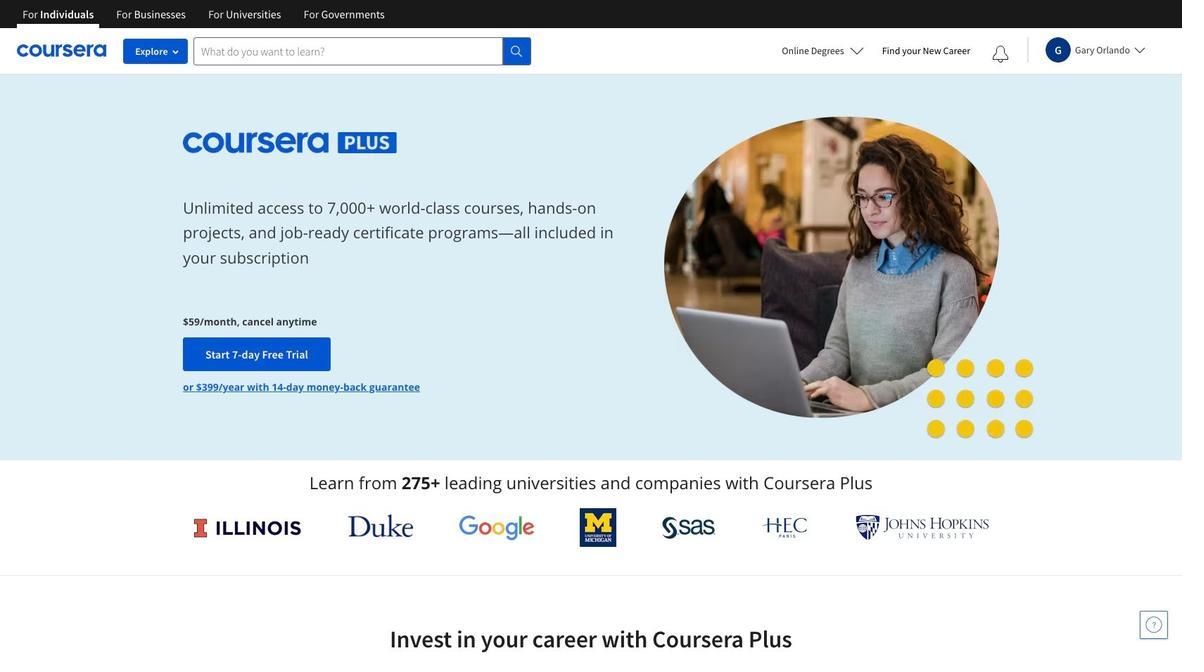 Task type: describe. For each thing, give the bounding box(es) containing it.
university of illinois at urbana-champaign image
[[193, 517, 303, 540]]

coursera plus image
[[183, 132, 397, 153]]

sas image
[[662, 517, 716, 540]]

What do you want to learn? text field
[[194, 37, 503, 65]]

hec paris image
[[761, 514, 811, 543]]



Task type: vqa. For each thing, say whether or not it's contained in the screenshot.
STATUS
no



Task type: locate. For each thing, give the bounding box(es) containing it.
coursera image
[[17, 40, 106, 62]]

university of michigan image
[[580, 509, 617, 548]]

duke university image
[[348, 515, 413, 538]]

johns hopkins university image
[[856, 515, 990, 541]]

banner navigation
[[11, 0, 396, 28]]

help center image
[[1146, 617, 1163, 634]]

google image
[[459, 515, 535, 541]]

None search field
[[194, 37, 531, 65]]



